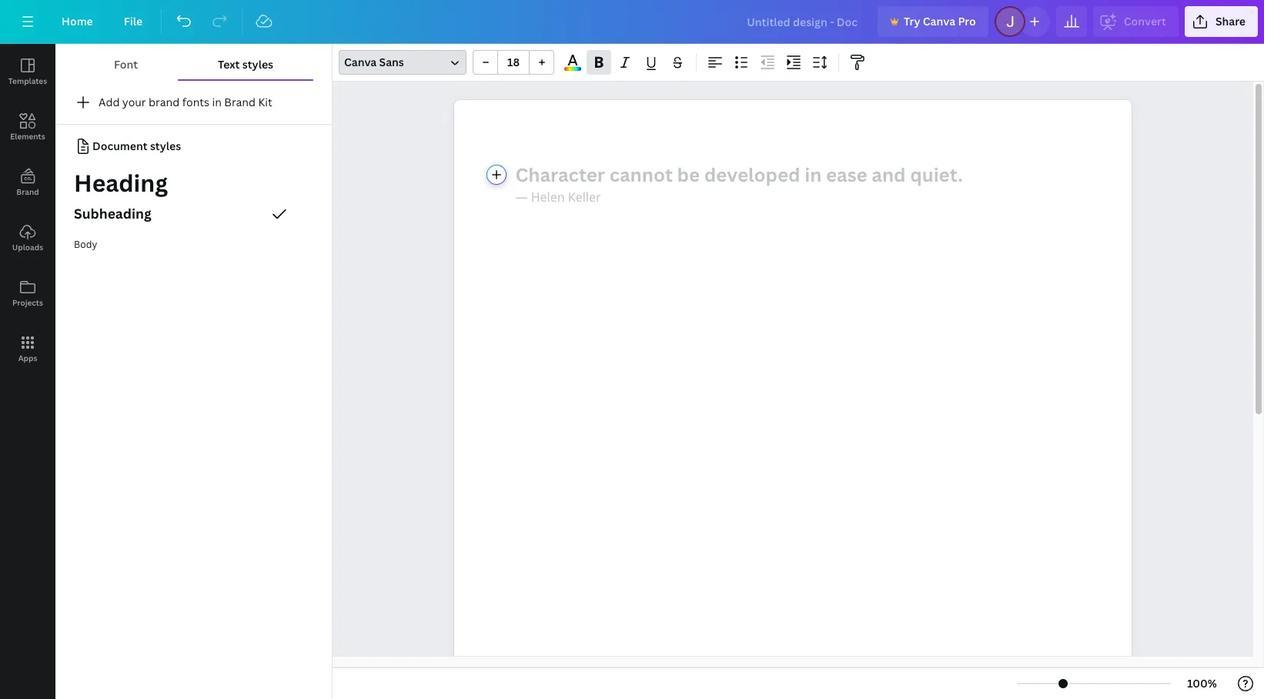 Task type: locate. For each thing, give the bounding box(es) containing it.
canva left sans
[[344, 55, 377, 69]]

canva
[[923, 14, 956, 28], [344, 55, 377, 69]]

styles right text
[[242, 57, 273, 72]]

Design title text field
[[735, 6, 872, 37]]

uploads
[[12, 242, 43, 253]]

apps button
[[0, 321, 55, 377]]

convert button
[[1093, 6, 1179, 37]]

add your brand fonts in brand kit button
[[55, 87, 332, 118]]

0 horizontal spatial styles
[[150, 139, 181, 153]]

pro
[[958, 14, 976, 28]]

templates button
[[0, 44, 55, 99]]

1 vertical spatial canva
[[344, 55, 377, 69]]

body button
[[55, 229, 332, 260]]

brand
[[224, 95, 256, 109], [16, 186, 39, 197]]

color range image
[[565, 67, 581, 71]]

font
[[114, 57, 138, 72]]

canva sans button
[[339, 50, 467, 75]]

styles for document styles
[[150, 139, 181, 153]]

brand button
[[0, 155, 55, 210]]

0 vertical spatial brand
[[224, 95, 256, 109]]

styles down brand at the left top of the page
[[150, 139, 181, 153]]

1 horizontal spatial brand
[[224, 95, 256, 109]]

0 vertical spatial canva
[[923, 14, 956, 28]]

0 horizontal spatial brand
[[16, 186, 39, 197]]

0 horizontal spatial canva
[[344, 55, 377, 69]]

subheading
[[74, 204, 151, 223]]

styles inside button
[[242, 57, 273, 72]]

try canva pro button
[[878, 6, 988, 37]]

brand right the in
[[224, 95, 256, 109]]

canva right try
[[923, 14, 956, 28]]

brand
[[149, 95, 180, 109]]

elements
[[10, 131, 45, 142]]

1 horizontal spatial canva
[[923, 14, 956, 28]]

1 vertical spatial styles
[[150, 139, 181, 153]]

try
[[904, 14, 921, 28]]

subheading button
[[55, 199, 332, 229]]

apps
[[18, 353, 37, 363]]

convert
[[1124, 14, 1166, 28]]

group
[[473, 50, 554, 75]]

styles
[[242, 57, 273, 72], [150, 139, 181, 153]]

None text field
[[454, 100, 1132, 699]]

home link
[[49, 6, 105, 37]]

brand inside "button"
[[224, 95, 256, 109]]

share
[[1216, 14, 1246, 28]]

brand up the uploads button
[[16, 186, 39, 197]]

0 vertical spatial styles
[[242, 57, 273, 72]]

1 horizontal spatial styles
[[242, 57, 273, 72]]

text styles button
[[178, 50, 313, 79]]

canva inside dropdown button
[[344, 55, 377, 69]]

uploads button
[[0, 210, 55, 266]]

1 vertical spatial brand
[[16, 186, 39, 197]]

font button
[[74, 50, 178, 79]]



Task type: vqa. For each thing, say whether or not it's contained in the screenshot.
left Brand
yes



Task type: describe. For each thing, give the bounding box(es) containing it.
heading button
[[55, 165, 332, 202]]

sans
[[379, 55, 404, 69]]

add
[[99, 95, 120, 109]]

document styles
[[92, 139, 181, 153]]

in
[[212, 95, 222, 109]]

your
[[122, 95, 146, 109]]

styles for text styles
[[242, 57, 273, 72]]

heading
[[74, 167, 168, 199]]

projects button
[[0, 266, 55, 321]]

100% button
[[1177, 671, 1227, 696]]

canva sans
[[344, 55, 404, 69]]

fonts
[[182, 95, 209, 109]]

share button
[[1185, 6, 1258, 37]]

brand inside "button"
[[16, 186, 39, 197]]

text
[[218, 57, 240, 72]]

100%
[[1187, 676, 1217, 691]]

elements button
[[0, 99, 55, 155]]

try canva pro
[[904, 14, 976, 28]]

side panel tab list
[[0, 44, 55, 377]]

document
[[92, 139, 147, 153]]

add your brand fonts in brand kit
[[99, 95, 272, 109]]

canva inside button
[[923, 14, 956, 28]]

file
[[124, 14, 143, 28]]

templates
[[8, 75, 47, 86]]

text styles
[[218, 57, 273, 72]]

kit
[[258, 95, 272, 109]]

body
[[74, 238, 97, 251]]

file button
[[111, 6, 155, 37]]

projects
[[12, 297, 43, 308]]

– – number field
[[503, 55, 524, 69]]

home
[[62, 14, 93, 28]]

main menu bar
[[0, 0, 1264, 44]]



